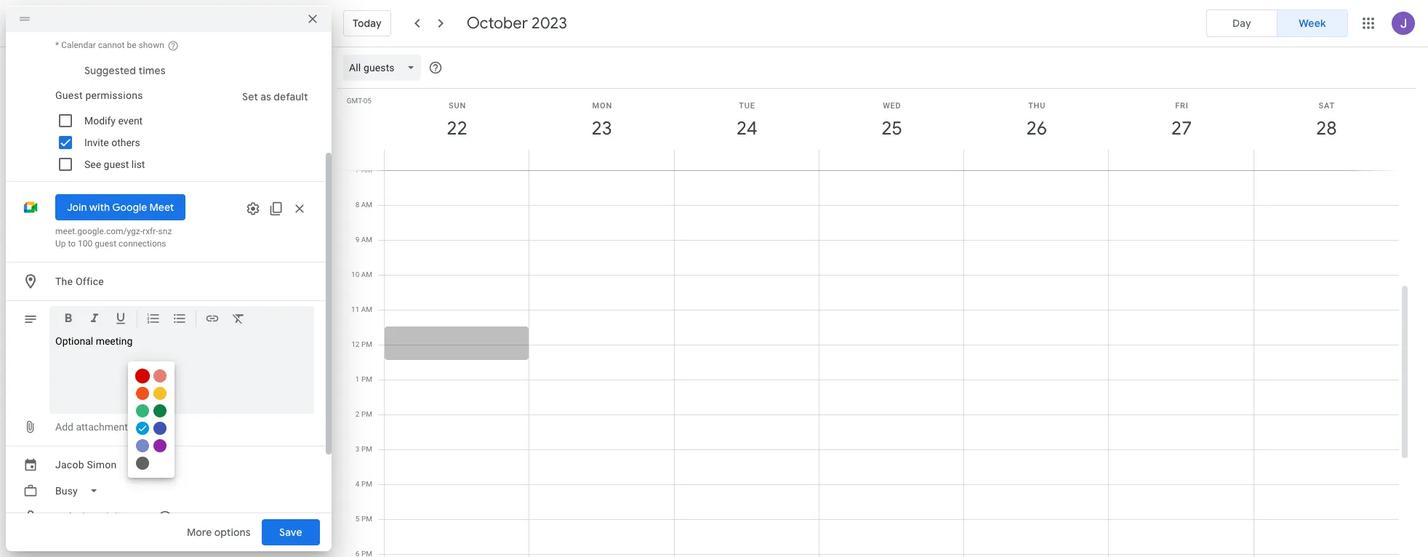 Task type: vqa. For each thing, say whether or not it's contained in the screenshot.
Settings to the top
no



Task type: describe. For each thing, give the bounding box(es) containing it.
sunday, october 22 element
[[441, 112, 474, 145]]

am for 11 am
[[361, 306, 372, 314]]

gmt-
[[347, 97, 364, 105]]

tomato, set event color menu item
[[136, 369, 150, 383]]

fri 27
[[1171, 101, 1192, 140]]

pm for 4 pm
[[362, 480, 372, 488]]

26
[[1026, 116, 1047, 140]]

22
[[446, 116, 467, 140]]

the
[[55, 276, 73, 287]]

am for 10 am
[[361, 271, 372, 279]]

meet.google.com/ygz-
[[55, 226, 143, 236]]

0 vertical spatial guest
[[104, 159, 129, 170]]

9
[[355, 236, 360, 244]]

1 pm
[[356, 375, 372, 383]]

pm for 3 pm
[[362, 445, 372, 453]]

permissions
[[85, 89, 143, 101]]

flamingo, set event color menu item
[[154, 370, 167, 383]]

23 column header
[[529, 89, 675, 170]]

8
[[355, 201, 360, 209]]

jacob
[[55, 459, 84, 471]]

tuesday, october 24 element
[[731, 112, 764, 145]]

numbered list image
[[146, 311, 161, 328]]

meet.google.com/ygz-rxfr-snz up to 100 guest connections
[[55, 226, 172, 249]]

27
[[1171, 116, 1192, 140]]

set as default button
[[237, 84, 314, 110]]

4
[[356, 480, 360, 488]]

wed 25
[[881, 101, 902, 140]]

guest inside 'meet.google.com/ygz-rxfr-snz up to 100 guest connections'
[[95, 239, 116, 249]]

join
[[67, 201, 87, 214]]

basil, set event color menu item
[[154, 404, 167, 418]]

11
[[351, 306, 360, 314]]

4 pm
[[356, 480, 372, 488]]

5
[[356, 515, 360, 523]]

monday, october 23 element
[[586, 112, 619, 145]]

shown
[[139, 40, 164, 50]]

am for 9 am
[[361, 236, 372, 244]]

blueberry, set event color menu item
[[154, 422, 167, 435]]

join with google meet
[[67, 201, 174, 214]]

11 am
[[351, 306, 372, 314]]

Day radio
[[1207, 9, 1278, 37]]

28
[[1316, 116, 1337, 140]]

5 pm
[[356, 515, 372, 523]]

add attachment button
[[49, 414, 134, 440]]

set as default
[[242, 90, 308, 103]]

bold image
[[61, 311, 76, 328]]

fri
[[1176, 101, 1189, 111]]

invite others
[[84, 137, 140, 148]]

pm for 12 pm
[[362, 340, 372, 348]]

suggested times button
[[79, 57, 171, 84]]

connections
[[119, 239, 166, 249]]

26 column header
[[964, 89, 1110, 170]]

simon
[[87, 459, 117, 471]]

default
[[274, 90, 308, 103]]

to
[[68, 239, 76, 249]]

Description text field
[[55, 335, 308, 408]]

2 pm
[[356, 410, 372, 418]]

am for 8 am
[[361, 201, 372, 209]]

23
[[591, 116, 612, 140]]

the office
[[55, 276, 104, 287]]

friday, october 27 element
[[1165, 112, 1199, 145]]

saturday, october 28 element
[[1310, 112, 1344, 145]]

jacob simon
[[55, 459, 117, 471]]

12 pm
[[352, 340, 372, 348]]

gmt-05
[[347, 97, 372, 105]]

be
[[127, 40, 136, 50]]

modify
[[84, 115, 116, 127]]

suggested times
[[84, 64, 166, 77]]

tangerine, set event color menu item
[[136, 387, 149, 400]]

pm for 5 pm
[[362, 515, 372, 523]]

insert link image
[[205, 311, 220, 328]]

event
[[118, 115, 143, 127]]

bulleted list image
[[172, 311, 187, 328]]

8 am
[[355, 201, 372, 209]]

suggested
[[84, 64, 136, 77]]

join with google meet link
[[55, 194, 186, 220]]

rxfr-
[[143, 226, 158, 236]]

peacock, set event color menu item
[[136, 422, 149, 435]]

guest permissions
[[55, 89, 143, 101]]

google
[[112, 201, 147, 214]]

calendar
[[61, 40, 96, 50]]



Task type: locate. For each thing, give the bounding box(es) containing it.
05
[[364, 97, 372, 105]]

today
[[353, 17, 382, 30]]

wed
[[883, 101, 902, 111]]

am for 7 am
[[361, 166, 372, 174]]

am
[[361, 166, 372, 174], [361, 201, 372, 209], [361, 236, 372, 244], [361, 271, 372, 279], [361, 306, 372, 314]]

1 vertical spatial guest
[[95, 239, 116, 249]]

the office button
[[49, 268, 314, 295]]

sage, set event color menu item
[[136, 404, 149, 418]]

optional
[[55, 335, 93, 347]]

5 pm from the top
[[362, 480, 372, 488]]

set
[[242, 90, 258, 103]]

am right 11
[[361, 306, 372, 314]]

grape, set event color menu item
[[154, 439, 167, 453]]

mon
[[593, 101, 613, 111]]

4 am from the top
[[361, 271, 372, 279]]

pm right 12
[[362, 340, 372, 348]]

sat 28
[[1316, 101, 1337, 140]]

cannot
[[98, 40, 125, 50]]

pm right 1 on the left of the page
[[362, 375, 372, 383]]

pm right 3
[[362, 445, 372, 453]]

2023
[[532, 13, 567, 33]]

pm right "5"
[[362, 515, 372, 523]]

grid containing 22
[[338, 47, 1411, 557]]

option group
[[1207, 9, 1349, 37]]

100
[[78, 239, 93, 249]]

am right 7
[[361, 166, 372, 174]]

today button
[[343, 6, 391, 41]]

sat
[[1319, 101, 1336, 111]]

group
[[49, 84, 314, 175]]

3 pm from the top
[[362, 410, 372, 418]]

*
[[55, 40, 59, 50]]

thursday, october 26 element
[[1021, 112, 1054, 145]]

banana, set event color menu item
[[154, 387, 167, 400]]

10 am
[[351, 271, 372, 279]]

guest
[[55, 89, 83, 101]]

3
[[356, 445, 360, 453]]

28 column header
[[1254, 89, 1400, 170]]

graphite, set event color menu item
[[136, 457, 149, 470]]

guest left list
[[104, 159, 129, 170]]

others
[[111, 137, 140, 148]]

italic image
[[87, 311, 102, 328]]

2 am from the top
[[361, 201, 372, 209]]

am right 10
[[361, 271, 372, 279]]

mon 23
[[591, 101, 613, 140]]

with
[[89, 201, 110, 214]]

guest down 'meet.google.com/ygz-'
[[95, 239, 116, 249]]

week
[[1300, 17, 1327, 30]]

pm right the "4"
[[362, 480, 372, 488]]

group containing guest permissions
[[49, 84, 314, 175]]

see
[[84, 159, 101, 170]]

october 2023
[[467, 13, 567, 33]]

7 am
[[355, 166, 372, 174]]

remove formatting image
[[231, 311, 246, 328]]

am right 9 at the left of the page
[[361, 236, 372, 244]]

meet
[[150, 201, 174, 214]]

Week radio
[[1277, 9, 1349, 37]]

24
[[736, 116, 757, 140]]

underline image
[[113, 311, 128, 328]]

4 pm from the top
[[362, 445, 372, 453]]

meeting
[[96, 335, 133, 347]]

2 pm from the top
[[362, 375, 372, 383]]

24 column header
[[674, 89, 820, 170]]

add attachment
[[55, 421, 128, 433]]

3 pm
[[356, 445, 372, 453]]

up
[[55, 239, 66, 249]]

2
[[356, 410, 360, 418]]

sun 22
[[446, 101, 467, 140]]

25 column header
[[819, 89, 965, 170]]

modify event
[[84, 115, 143, 127]]

option group containing day
[[1207, 9, 1349, 37]]

add
[[55, 421, 73, 433]]

9 am
[[355, 236, 372, 244]]

times
[[139, 64, 166, 77]]

None field
[[343, 55, 427, 81], [49, 478, 110, 504], [343, 55, 427, 81], [49, 478, 110, 504]]

12
[[352, 340, 360, 348]]

wednesday, october 25 element
[[876, 112, 909, 145]]

1 pm from the top
[[362, 340, 372, 348]]

7
[[355, 166, 360, 174]]

3 am from the top
[[361, 236, 372, 244]]

october
[[467, 13, 528, 33]]

pm for 2 pm
[[362, 410, 372, 418]]

10
[[351, 271, 360, 279]]

as
[[261, 90, 272, 103]]

optional meeting
[[55, 335, 133, 347]]

25
[[881, 116, 902, 140]]

1
[[356, 375, 360, 383]]

tue
[[739, 101, 756, 111]]

pm right the 2
[[362, 410, 372, 418]]

thu
[[1029, 101, 1046, 111]]

pm for 1 pm
[[362, 375, 372, 383]]

guest
[[104, 159, 129, 170], [95, 239, 116, 249]]

am right 8
[[361, 201, 372, 209]]

see guest list
[[84, 159, 145, 170]]

22 column header
[[384, 89, 530, 170]]

invite
[[84, 137, 109, 148]]

sun
[[449, 101, 466, 111]]

list
[[132, 159, 145, 170]]

tue 24
[[736, 101, 757, 140]]

5 am from the top
[[361, 306, 372, 314]]

grid
[[338, 47, 1411, 557]]

* calendar cannot be shown
[[55, 40, 164, 50]]

formatting options toolbar
[[49, 306, 314, 337]]

office
[[76, 276, 104, 287]]

lavender, set event color menu item
[[136, 439, 149, 453]]

pm
[[362, 340, 372, 348], [362, 375, 372, 383], [362, 410, 372, 418], [362, 445, 372, 453], [362, 480, 372, 488], [362, 515, 372, 523]]

6 pm from the top
[[362, 515, 372, 523]]

27 column header
[[1109, 89, 1255, 170]]

day
[[1233, 17, 1252, 30]]

1 am from the top
[[361, 166, 372, 174]]

thu 26
[[1026, 101, 1047, 140]]

snz
[[158, 226, 172, 236]]



